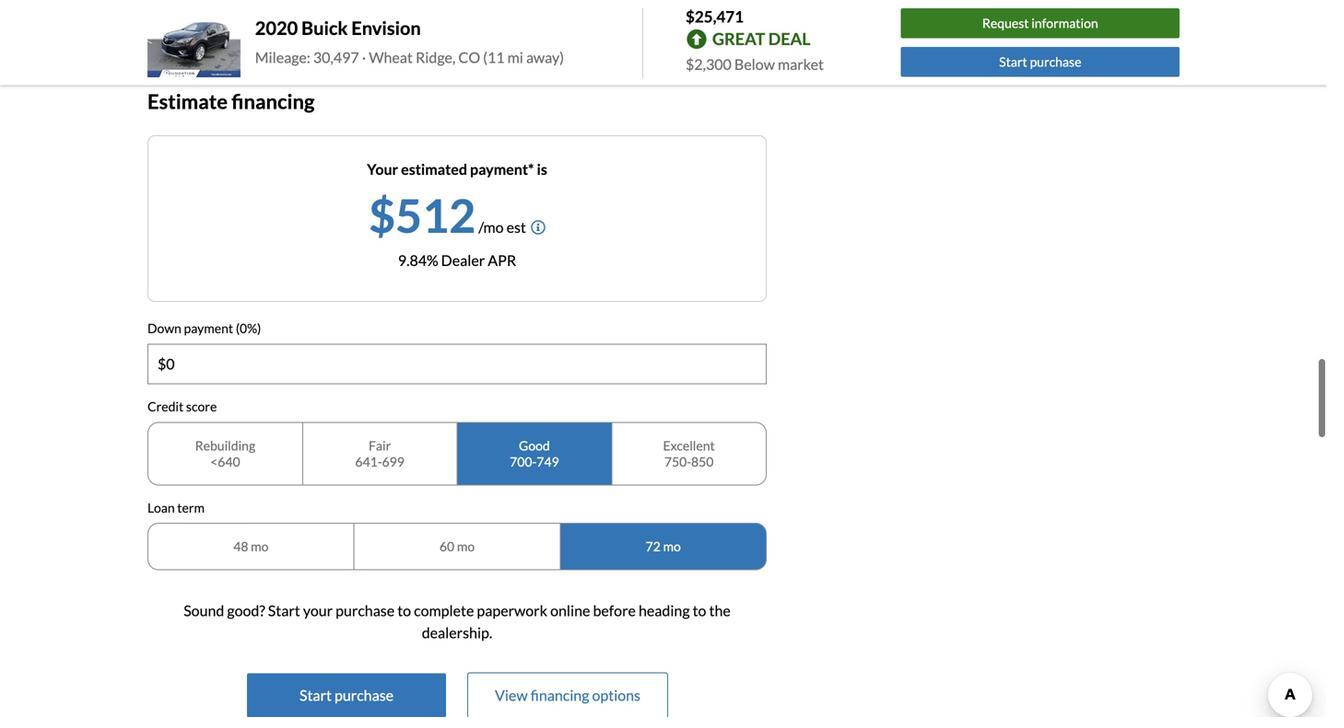 Task type: vqa. For each thing, say whether or not it's contained in the screenshot.
the Request Info related to $17,998
no



Task type: locate. For each thing, give the bounding box(es) containing it.
0 horizontal spatial to
[[397, 602, 411, 620]]

9.84%
[[398, 252, 438, 270]]

request information
[[982, 15, 1098, 31]]

48 mo
[[233, 539, 269, 555]]

deal
[[768, 29, 811, 49]]

fair
[[369, 438, 391, 454]]

2020
[[255, 17, 298, 39]]

financing for view
[[531, 687, 589, 705]]

start purchase button down your
[[247, 674, 446, 718]]

start
[[999, 54, 1027, 70], [268, 602, 300, 620], [299, 687, 332, 705]]

co
[[458, 48, 480, 66]]

mo right 48
[[251, 539, 269, 555]]

history
[[221, 25, 267, 43]]

estimate financing
[[147, 89, 315, 113]]

72 mo
[[646, 539, 681, 555]]

mo right 60
[[457, 539, 475, 555]]

down
[[147, 321, 181, 337]]

score
[[186, 399, 217, 415]]

request information button
[[901, 9, 1180, 38]]

below
[[734, 55, 775, 73]]

start left your
[[268, 602, 300, 620]]

1 horizontal spatial mo
[[457, 539, 475, 555]]

online
[[550, 602, 590, 620]]

60
[[439, 539, 454, 555]]

start purchase
[[999, 54, 1081, 70], [299, 687, 394, 705]]

start purchase button
[[901, 47, 1180, 77], [247, 674, 446, 718]]

(11
[[483, 48, 505, 66]]

2 mo from the left
[[457, 539, 475, 555]]

est
[[506, 219, 526, 237]]

info circle image
[[531, 220, 545, 235]]

·
[[362, 48, 366, 66]]

1 vertical spatial financing
[[531, 687, 589, 705]]

to
[[397, 602, 411, 620], [693, 602, 706, 620]]

your
[[367, 161, 398, 178]]

0 vertical spatial financing
[[232, 89, 315, 113]]

1 mo from the left
[[251, 539, 269, 555]]

48
[[233, 539, 248, 555]]

start down your
[[299, 687, 332, 705]]

paperwork
[[477, 602, 547, 620]]

good
[[519, 438, 550, 454]]

1 vertical spatial start
[[268, 602, 300, 620]]

1 vertical spatial purchase
[[336, 602, 395, 620]]

2020 buick envision image
[[147, 8, 240, 78]]

mo right 72
[[663, 539, 681, 555]]

financing inside button
[[531, 687, 589, 705]]

start purchase down 'request information' button
[[999, 54, 1081, 70]]

purchase
[[1030, 54, 1081, 70], [336, 602, 395, 620], [335, 687, 394, 705]]

1 vertical spatial start purchase button
[[247, 674, 446, 718]]

payment
[[184, 321, 233, 337]]

dealership.
[[422, 624, 492, 642]]

$2,300 below market
[[686, 55, 824, 73]]

1 horizontal spatial start purchase
[[999, 54, 1081, 70]]

financing right view
[[531, 687, 589, 705]]

financing down mileage:
[[232, 89, 315, 113]]

ridge,
[[416, 48, 456, 66]]

down payment (0%)
[[147, 321, 261, 337]]

options
[[592, 687, 640, 705]]

Down payment (0%) text field
[[148, 345, 766, 384]]

to left the
[[693, 602, 706, 620]]

loan term
[[147, 500, 205, 516]]

0 vertical spatial start purchase
[[999, 54, 1081, 70]]

1 horizontal spatial to
[[693, 602, 706, 620]]

1 vertical spatial start purchase
[[299, 687, 394, 705]]

start down 'request'
[[999, 54, 1027, 70]]

0 vertical spatial start purchase button
[[901, 47, 1180, 77]]

great
[[712, 29, 765, 49]]

72
[[646, 539, 661, 555]]

price
[[186, 25, 218, 43]]

mo
[[251, 539, 269, 555], [457, 539, 475, 555], [663, 539, 681, 555]]

mo for 72 mo
[[663, 539, 681, 555]]

buick
[[301, 17, 348, 39]]

to left the complete
[[397, 602, 411, 620]]

start purchase down your
[[299, 687, 394, 705]]

3 mo from the left
[[663, 539, 681, 555]]

0 horizontal spatial mo
[[251, 539, 269, 555]]

excellent 750-850
[[663, 438, 715, 470]]

start inside sound good? start your purchase to complete paperwork online before heading to the dealership.
[[268, 602, 300, 620]]

before
[[593, 602, 636, 620]]

credit score
[[147, 399, 217, 415]]

start purchase button down 'request information' button
[[901, 47, 1180, 77]]

700-
[[510, 454, 537, 470]]

financing
[[232, 89, 315, 113], [531, 687, 589, 705]]

0 horizontal spatial financing
[[232, 89, 315, 113]]

show
[[147, 25, 183, 43]]

payment*
[[470, 161, 534, 178]]

view financing options
[[495, 687, 640, 705]]

1 horizontal spatial financing
[[531, 687, 589, 705]]

$2,300
[[686, 55, 732, 73]]

estimated
[[401, 161, 467, 178]]

heading
[[639, 602, 690, 620]]

2 horizontal spatial mo
[[663, 539, 681, 555]]



Task type: describe. For each thing, give the bounding box(es) containing it.
show price history link
[[147, 25, 267, 43]]

purchase inside sound good? start your purchase to complete paperwork online before heading to the dealership.
[[336, 602, 395, 620]]

credit
[[147, 399, 184, 415]]

term
[[177, 500, 205, 516]]

is
[[537, 161, 547, 178]]

1 to from the left
[[397, 602, 411, 620]]

699
[[382, 454, 404, 470]]

$25,471
[[686, 7, 744, 26]]

/mo
[[478, 219, 504, 237]]

60 mo
[[439, 539, 475, 555]]

$512 /mo est
[[369, 188, 526, 243]]

rebuilding <640
[[195, 438, 255, 470]]

$512
[[369, 188, 476, 243]]

sound good? start your purchase to complete paperwork online before heading to the dealership.
[[184, 602, 731, 642]]

view financing options button
[[468, 674, 667, 718]]

fair 641-699
[[355, 438, 404, 470]]

(0%)
[[236, 321, 261, 337]]

apr
[[488, 252, 516, 270]]

0 vertical spatial start
[[999, 54, 1027, 70]]

your
[[303, 602, 333, 620]]

sound
[[184, 602, 224, 620]]

0 horizontal spatial start purchase button
[[247, 674, 446, 718]]

0 vertical spatial purchase
[[1030, 54, 1081, 70]]

2020 buick envision mileage: 30,497 · wheat ridge, co (11 mi away)
[[255, 17, 564, 66]]

rebuilding
[[195, 438, 255, 454]]

loan
[[147, 500, 175, 516]]

good 700-749
[[510, 438, 559, 470]]

0 horizontal spatial start purchase
[[299, 687, 394, 705]]

mileage:
[[255, 48, 310, 66]]

excellent
[[663, 438, 715, 454]]

2 vertical spatial purchase
[[335, 687, 394, 705]]

financing for estimate
[[232, 89, 315, 113]]

749
[[537, 454, 559, 470]]

away)
[[526, 48, 564, 66]]

the
[[709, 602, 731, 620]]

information
[[1031, 15, 1098, 31]]

dealer
[[441, 252, 485, 270]]

estimate
[[147, 89, 228, 113]]

wheat
[[369, 48, 413, 66]]

mi
[[507, 48, 523, 66]]

2 to from the left
[[693, 602, 706, 620]]

mo for 60 mo
[[457, 539, 475, 555]]

<640
[[210, 454, 240, 470]]

complete
[[414, 602, 474, 620]]

show price history
[[147, 25, 267, 43]]

850
[[691, 454, 714, 470]]

view
[[495, 687, 528, 705]]

good?
[[227, 602, 265, 620]]

market
[[778, 55, 824, 73]]

30,497
[[313, 48, 359, 66]]

great deal
[[712, 29, 811, 49]]

9.84% dealer apr
[[398, 252, 516, 270]]

750-
[[664, 454, 691, 470]]

641-
[[355, 454, 382, 470]]

2 vertical spatial start
[[299, 687, 332, 705]]

envision
[[351, 17, 421, 39]]

your estimated payment* is
[[367, 161, 547, 178]]

mo for 48 mo
[[251, 539, 269, 555]]

request
[[982, 15, 1029, 31]]

1 horizontal spatial start purchase button
[[901, 47, 1180, 77]]



